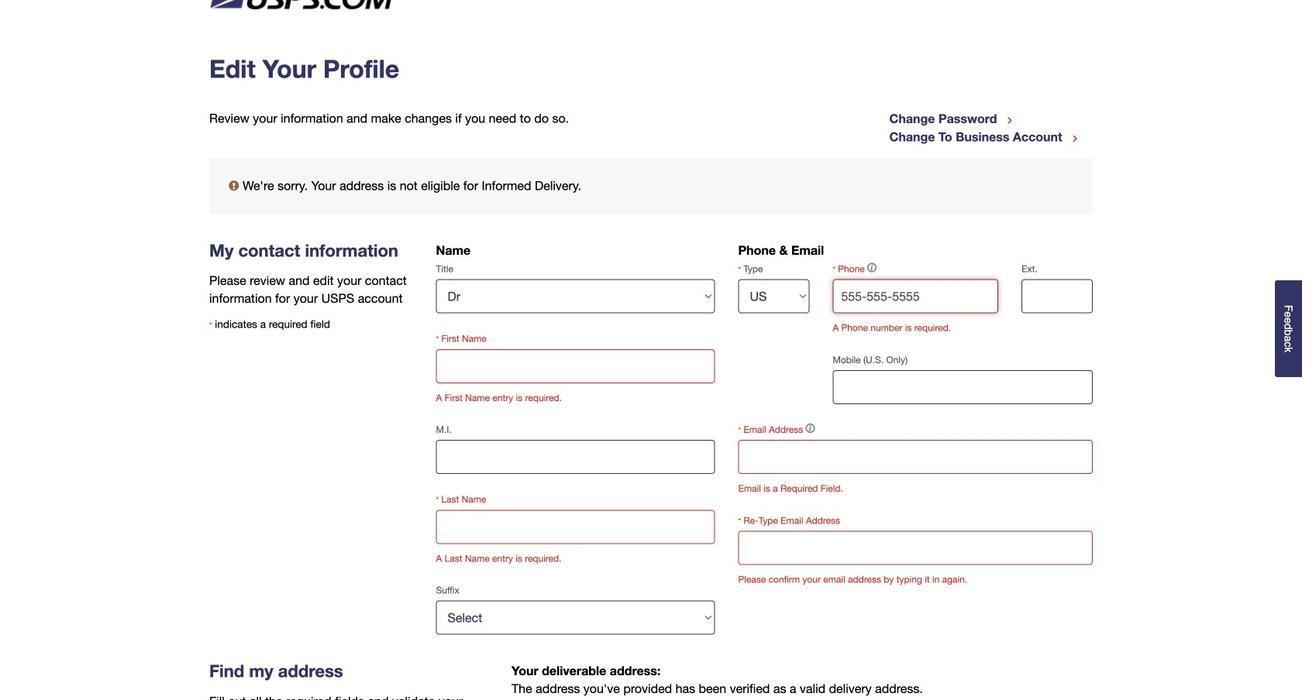 Task type: locate. For each thing, give the bounding box(es) containing it.
None text field
[[436, 349, 715, 384], [436, 440, 715, 475], [436, 349, 715, 384], [436, 440, 715, 475]]

exclamation sign image
[[229, 181, 239, 191]]

change personal to business account image
[[1071, 136, 1078, 143]]

None text field
[[436, 510, 715, 544]]

None email field
[[738, 440, 1093, 475], [738, 531, 1093, 565], [738, 440, 1093, 475], [738, 531, 1093, 565]]

tool tip image
[[867, 263, 877, 273], [806, 424, 815, 433]]

None telephone field
[[833, 371, 1093, 405]]

1 vertical spatial tool tip image
[[806, 424, 815, 433]]

None telephone field
[[833, 280, 998, 314], [1022, 280, 1093, 314], [833, 280, 998, 314], [1022, 280, 1093, 314]]

0 horizontal spatial tool tip image
[[806, 424, 815, 433]]

0 vertical spatial tool tip image
[[867, 263, 877, 273]]



Task type: describe. For each thing, give the bounding box(es) containing it.
usps.com home. the profile of an eagle's head adjoining the words united states postal service are the two elements that are combined to form the corporate signature. image
[[209, 0, 422, 29]]

1 horizontal spatial tool tip image
[[867, 263, 877, 273]]

change password image
[[1006, 118, 1013, 125]]



